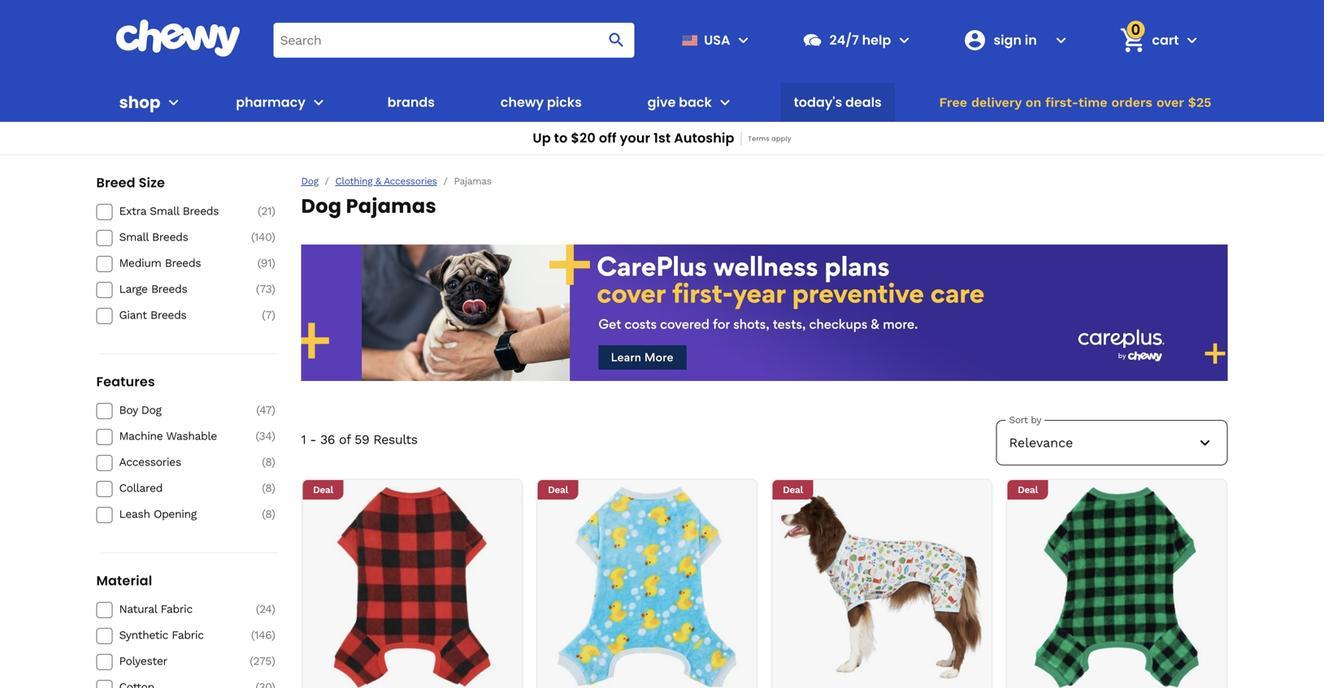 Task type: locate. For each thing, give the bounding box(es) containing it.
&
[[376, 176, 381, 187]]

menu image inside shop dropdown button
[[164, 93, 183, 112]]

13 ) from the top
[[272, 655, 275, 669]]

machine washable link
[[119, 429, 235, 444]]

2 vertical spatial ( 8 )
[[262, 508, 275, 521]]

0 vertical spatial dog
[[301, 176, 319, 187]]

deal for frisco dog & cat cozy plush fleece pjs, rubber ducky, xx-large image
[[548, 485, 568, 496]]

2 ) from the top
[[272, 231, 275, 244]]

) for synthetic fabric
[[272, 629, 275, 643]]

dog right the boy on the bottom
[[141, 404, 161, 417]]

deal
[[313, 485, 333, 496], [548, 485, 568, 496], [783, 485, 804, 496], [1018, 485, 1039, 496]]

0 horizontal spatial small
[[119, 231, 149, 244]]

off
[[599, 129, 617, 147]]

2 vertical spatial dog
[[141, 404, 161, 417]]

( for small breeds
[[251, 231, 255, 244]]

dog for dog pajamas
[[301, 193, 342, 220]]

chewy
[[501, 93, 544, 111]]

medium
[[119, 257, 161, 270]]

giant breeds
[[119, 309, 187, 322]]

0 vertical spatial small
[[150, 205, 179, 218]]

2 ( 8 ) from the top
[[262, 482, 275, 495]]

free delivery on first-time orders over $25 button
[[935, 83, 1217, 122]]

cart menu image
[[1183, 30, 1203, 50]]

2 deal from the left
[[548, 485, 568, 496]]

material
[[96, 572, 152, 590]]

apply
[[772, 134, 792, 144]]

pharmacy menu image
[[309, 93, 329, 112]]

account menu image
[[1052, 30, 1071, 50]]

) for extra small breeds
[[272, 205, 275, 218]]

menu image
[[734, 30, 754, 50], [164, 93, 183, 112]]

1 horizontal spatial accessories
[[384, 176, 437, 187]]

usa
[[704, 31, 731, 49]]

11 ) from the top
[[272, 603, 275, 617]]

( for accessories
[[262, 456, 265, 469]]

free
[[940, 95, 968, 110]]

1 vertical spatial pajamas
[[346, 193, 437, 220]]

fabric down natural fabric link
[[172, 629, 204, 643]]

autoship
[[674, 129, 735, 147]]

sign
[[994, 31, 1022, 49]]

3 ( 8 ) from the top
[[262, 508, 275, 521]]

0 vertical spatial menu image
[[734, 30, 754, 50]]

clothing & accessories link
[[336, 175, 437, 187]]

3 ) from the top
[[272, 257, 275, 270]]

cart
[[1153, 31, 1180, 49]]

24
[[259, 603, 272, 617]]

over
[[1157, 95, 1185, 110]]

5 ) from the top
[[272, 309, 275, 322]]

$25
[[1189, 95, 1212, 110]]

accessories link
[[119, 455, 235, 470]]

6 ) from the top
[[272, 404, 275, 417]]

( for collared
[[262, 482, 265, 495]]

1 vertical spatial menu image
[[164, 93, 183, 112]]

breeds down small breeds link
[[165, 257, 201, 270]]

extra small breeds
[[119, 205, 219, 218]]

clothing & accessories
[[336, 176, 437, 187]]

accessories right the &
[[384, 176, 437, 187]]

small
[[150, 205, 179, 218], [119, 231, 149, 244]]

0 horizontal spatial menu image
[[164, 93, 183, 112]]

accessories
[[384, 176, 437, 187], [119, 456, 181, 469]]

( 8 )
[[262, 456, 275, 469], [262, 482, 275, 495], [262, 508, 275, 521]]

0 vertical spatial ( 8 )
[[262, 456, 275, 469]]

medium breeds link
[[119, 256, 235, 271]]

( 34 )
[[256, 430, 275, 443]]

0 vertical spatial pajamas
[[454, 176, 492, 187]]

small breeds
[[119, 231, 188, 244]]

chewy home image
[[115, 20, 241, 57]]

dog pajamas
[[301, 193, 437, 220]]

( 21 )
[[258, 205, 275, 218]]

sign in link
[[957, 21, 1049, 60]]

0 vertical spatial 8
[[265, 456, 272, 469]]

deal for frisco dog & cat cozy plush fleece pjs, green plaid, medium image
[[1018, 485, 1039, 496]]

) for leash opening
[[272, 508, 275, 521]]

breeds down extra small breeds
[[152, 231, 188, 244]]

breeds down large breeds link
[[150, 309, 187, 322]]

menu image right usa
[[734, 30, 754, 50]]

24/7 help
[[830, 31, 892, 49]]

) for polyester
[[272, 655, 275, 669]]

synthetic fabric link
[[119, 629, 235, 643]]

leash opening
[[119, 508, 197, 521]]

dog left "clothing"
[[301, 176, 319, 187]]

1 vertical spatial dog
[[301, 193, 342, 220]]

washable
[[166, 430, 217, 443]]

10 ) from the top
[[272, 508, 275, 521]]

breeds inside 'link'
[[150, 309, 187, 322]]

( 146 )
[[251, 629, 275, 643]]

menu image inside usa popup button
[[734, 30, 754, 50]]

) for giant breeds
[[272, 309, 275, 322]]

features
[[96, 373, 155, 391]]

small down the extra
[[119, 231, 149, 244]]

careplus wellness plans cover first year preventative care. get costs covered for shots, tests, check ups and more. learn more. image
[[301, 245, 1229, 381]]

give back
[[648, 93, 712, 111]]

( 73 )
[[256, 283, 275, 296]]

9 ) from the top
[[272, 482, 275, 495]]

0
[[1132, 19, 1141, 40]]

boy
[[119, 404, 138, 417]]

( 8 ) for accessories
[[262, 456, 275, 469]]

( for machine washable
[[256, 430, 259, 443]]

up
[[533, 129, 551, 147]]

) for accessories
[[272, 456, 275, 469]]

8 for collared
[[265, 482, 272, 495]]

( for natural fabric
[[256, 603, 259, 617]]

large breeds
[[119, 283, 187, 296]]

2 8 from the top
[[265, 482, 272, 495]]

breeds for large breeds
[[151, 283, 187, 296]]

59
[[355, 432, 370, 448]]

terms apply
[[749, 134, 792, 144]]

dog down dog link
[[301, 193, 342, 220]]

21
[[261, 205, 272, 218]]

results
[[374, 432, 418, 448]]

menu image right shop
[[164, 93, 183, 112]]

leash opening link
[[119, 508, 235, 522]]

today's
[[794, 93, 843, 111]]

1 vertical spatial fabric
[[172, 629, 204, 643]]

1 - 36 of 59 results
[[301, 432, 418, 448]]

36
[[320, 432, 335, 448]]

8 ) from the top
[[272, 456, 275, 469]]

) for large breeds
[[272, 283, 275, 296]]

1 ) from the top
[[272, 205, 275, 218]]

delivery
[[972, 95, 1022, 110]]

giant
[[119, 309, 147, 322]]

large
[[119, 283, 148, 296]]

) for machine washable
[[272, 430, 275, 443]]

0 vertical spatial accessories
[[384, 176, 437, 187]]

1 horizontal spatial menu image
[[734, 30, 754, 50]]

2 vertical spatial 8
[[265, 508, 272, 521]]

sign in
[[994, 31, 1038, 49]]

(
[[258, 205, 261, 218], [251, 231, 255, 244], [258, 257, 261, 270], [256, 283, 260, 296], [262, 309, 266, 322], [256, 404, 260, 417], [256, 430, 259, 443], [262, 456, 265, 469], [262, 482, 265, 495], [262, 508, 265, 521], [256, 603, 259, 617], [251, 629, 255, 643], [250, 655, 253, 669]]

1 vertical spatial 8
[[265, 482, 272, 495]]

dog
[[301, 176, 319, 187], [301, 193, 342, 220], [141, 404, 161, 417]]

3 deal from the left
[[783, 485, 804, 496]]

breeds down medium breeds link
[[151, 283, 187, 296]]

menu image for usa popup button on the top right of page
[[734, 30, 754, 50]]

12 ) from the top
[[272, 629, 275, 643]]

( 7 )
[[262, 309, 275, 322]]

$20
[[571, 129, 596, 147]]

accessories down machine
[[119, 456, 181, 469]]

deal for frisco dog & cat cozy polar fleece pjs, red plaid, medium image
[[313, 485, 333, 496]]

73
[[260, 283, 272, 296]]

1 ( 8 ) from the top
[[262, 456, 275, 469]]

breeds
[[183, 205, 219, 218], [152, 231, 188, 244], [165, 257, 201, 270], [151, 283, 187, 296], [150, 309, 187, 322]]

small up small breeds
[[150, 205, 179, 218]]

0 vertical spatial fabric
[[161, 603, 193, 617]]

4 ) from the top
[[272, 283, 275, 296]]

4 deal from the left
[[1018, 485, 1039, 496]]

3 8 from the top
[[265, 508, 272, 521]]

24/7
[[830, 31, 860, 49]]

breed
[[96, 174, 136, 192]]

fabric up the synthetic fabric link on the left
[[161, 603, 193, 617]]

collared link
[[119, 481, 235, 496]]

1 8 from the top
[[265, 456, 272, 469]]

submit search image
[[607, 30, 627, 50]]

8 for accessories
[[265, 456, 272, 469]]

breeds for small breeds
[[152, 231, 188, 244]]

help
[[863, 31, 892, 49]]

1 deal from the left
[[313, 485, 333, 496]]

1 vertical spatial ( 8 )
[[262, 482, 275, 495]]

7 ) from the top
[[272, 430, 275, 443]]

0 horizontal spatial accessories
[[119, 456, 181, 469]]

terms
[[749, 134, 770, 144]]

1 vertical spatial small
[[119, 231, 149, 244]]

fabric
[[161, 603, 193, 617], [172, 629, 204, 643]]



Task type: describe. For each thing, give the bounding box(es) containing it.
picks
[[547, 93, 582, 111]]

1st
[[654, 129, 671, 147]]

menu image for shop dropdown button
[[164, 93, 183, 112]]

1 vertical spatial accessories
[[119, 456, 181, 469]]

first-
[[1046, 95, 1079, 110]]

up to $20 off your 1st autoship
[[533, 129, 735, 147]]

fabric for natural fabric
[[161, 603, 193, 617]]

( 140 )
[[251, 231, 275, 244]]

boy dog
[[119, 404, 161, 417]]

help menu image
[[895, 30, 914, 50]]

140
[[255, 231, 272, 244]]

back
[[679, 93, 712, 111]]

breeds for giant breeds
[[150, 309, 187, 322]]

items image
[[1119, 26, 1148, 55]]

pharmacy link
[[230, 83, 306, 122]]

) for medium breeds
[[272, 257, 275, 270]]

( for large breeds
[[256, 283, 260, 296]]

chewy support image
[[802, 29, 823, 51]]

( 8 ) for leash opening
[[262, 508, 275, 521]]

( for synthetic fabric
[[251, 629, 255, 643]]

extra
[[119, 205, 146, 218]]

opening
[[154, 508, 197, 521]]

) for boy dog
[[272, 404, 275, 417]]

breeds for medium breeds
[[165, 257, 201, 270]]

-
[[310, 432, 316, 448]]

Product search field
[[274, 23, 635, 58]]

1
[[301, 432, 306, 448]]

give back menu image
[[716, 93, 735, 112]]

) for collared
[[272, 482, 275, 495]]

dog for dog
[[301, 176, 319, 187]]

frisco dog & cat cozy polar fleece pjs, red plaid, medium image
[[312, 487, 513, 689]]

1 horizontal spatial small
[[150, 205, 179, 218]]

8 for leash opening
[[265, 508, 272, 521]]

today's deals
[[794, 93, 882, 111]]

your
[[620, 129, 651, 147]]

shop button
[[119, 83, 183, 122]]

polyester
[[119, 655, 167, 669]]

usa button
[[675, 21, 754, 60]]

( 275 )
[[250, 655, 275, 669]]

146
[[255, 629, 272, 643]]

34
[[259, 430, 272, 443]]

chewy picks link
[[494, 83, 589, 122]]

1 horizontal spatial pajamas
[[454, 176, 492, 187]]

give
[[648, 93, 676, 111]]

shop
[[119, 91, 161, 114]]

deal for pixar toy story "to infinity & beyond" dog & cat jersey pjs, small image
[[783, 485, 804, 496]]

breed size
[[96, 174, 165, 192]]

( 47 )
[[256, 404, 275, 417]]

) for small breeds
[[272, 231, 275, 244]]

polyester link
[[119, 655, 235, 669]]

( 24 )
[[256, 603, 275, 617]]

( for leash opening
[[262, 508, 265, 521]]

dog inside boy dog link
[[141, 404, 161, 417]]

) for natural fabric
[[272, 603, 275, 617]]

machine washable
[[119, 430, 217, 443]]

frisco dog & cat cozy plush fleece pjs, green plaid, medium image
[[1017, 487, 1218, 689]]

in
[[1025, 31, 1038, 49]]

( for boy dog
[[256, 404, 260, 417]]

brands link
[[381, 83, 442, 122]]

frisco dog & cat cozy plush fleece pjs, rubber ducky, xx-large image
[[547, 487, 748, 689]]

( 91 )
[[258, 257, 275, 270]]

( 8 ) for collared
[[262, 482, 275, 495]]

to
[[554, 129, 568, 147]]

47
[[260, 404, 272, 417]]

give back link
[[641, 83, 712, 122]]

fabric for synthetic fabric
[[172, 629, 204, 643]]

24/7 help link
[[796, 21, 892, 60]]

( for giant breeds
[[262, 309, 266, 322]]

Search text field
[[274, 23, 635, 58]]

91
[[261, 257, 272, 270]]

orders
[[1112, 95, 1153, 110]]

pixar toy story "to infinity & beyond" dog & cat jersey pjs, small image
[[782, 487, 983, 689]]

extra small breeds link
[[119, 204, 235, 219]]

clothing
[[336, 176, 373, 187]]

giant breeds link
[[119, 308, 235, 323]]

brands
[[388, 93, 435, 111]]

large breeds link
[[119, 282, 235, 297]]

breeds up small breeds link
[[183, 205, 219, 218]]

collared
[[119, 482, 163, 495]]

leash
[[119, 508, 150, 521]]

size
[[139, 174, 165, 192]]

synthetic
[[119, 629, 168, 643]]

small breeds link
[[119, 230, 235, 245]]

on
[[1026, 95, 1042, 110]]

( for extra small breeds
[[258, 205, 261, 218]]

medium breeds
[[119, 257, 201, 270]]

chewy picks
[[501, 93, 582, 111]]

synthetic fabric
[[119, 629, 204, 643]]

free delivery on first-time orders over $25
[[940, 95, 1212, 110]]

natural fabric link
[[119, 603, 235, 617]]

today's deals link
[[788, 83, 889, 122]]

275
[[253, 655, 272, 669]]

( for polyester
[[250, 655, 253, 669]]

( for medium breeds
[[258, 257, 261, 270]]

site banner
[[0, 0, 1325, 155]]

natural
[[119, 603, 157, 617]]

natural fabric
[[119, 603, 193, 617]]

machine
[[119, 430, 163, 443]]

0 horizontal spatial pajamas
[[346, 193, 437, 220]]

pharmacy
[[236, 93, 306, 111]]

deals
[[846, 93, 882, 111]]

7
[[266, 309, 272, 322]]



Task type: vqa. For each thing, say whether or not it's contained in the screenshot.


